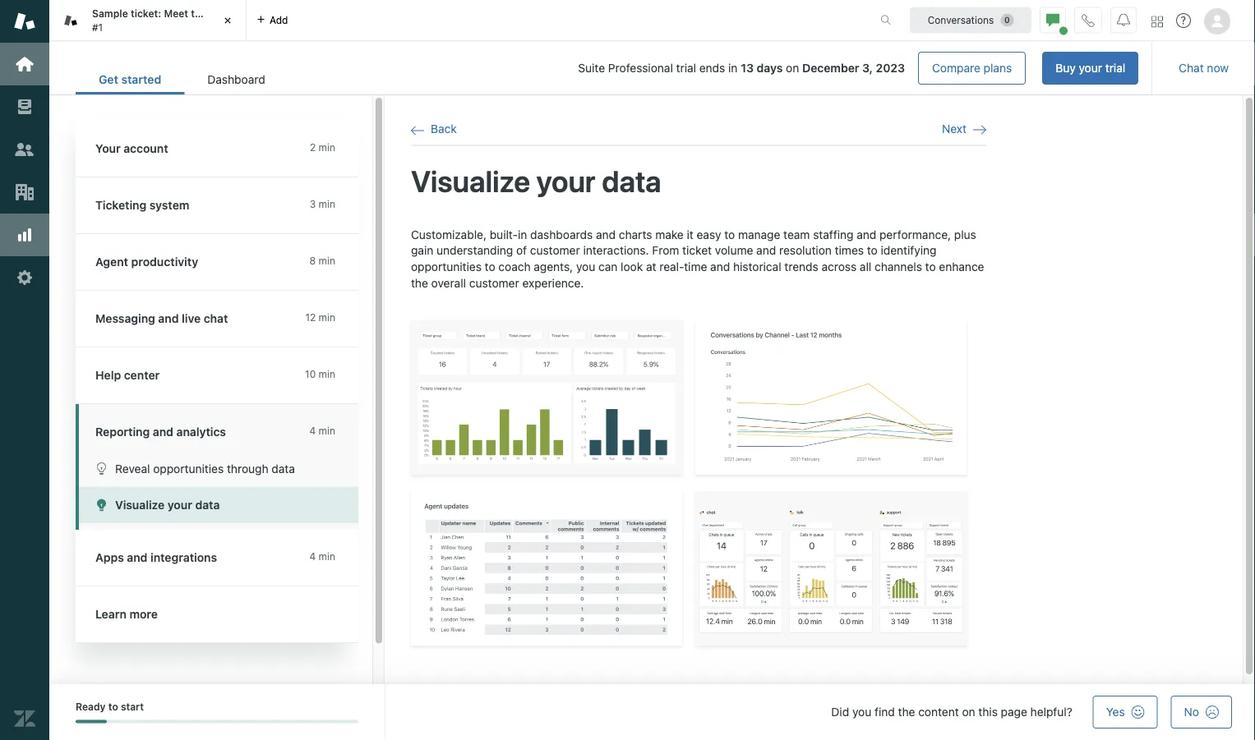 Task type: describe. For each thing, give the bounding box(es) containing it.
interactions.
[[583, 244, 649, 258]]

identifying
[[881, 244, 937, 258]]

data inside button
[[272, 462, 295, 476]]

did you find the content on this page helpful?
[[832, 706, 1073, 720]]

and left live
[[158, 312, 179, 326]]

ticketing
[[95, 199, 147, 212]]

help center heading
[[76, 348, 375, 405]]

next button
[[943, 122, 987, 137]]

chat
[[1179, 61, 1205, 75]]

account
[[124, 142, 168, 155]]

ticket inside customizable, built-in dashboards and charts make it easy to manage team staffing and performance, plus gain understanding of customer interactions. from ticket volume and resolution times to identifying opportunities to coach agents, you can look at real-time and historical trends across all channels to enhance the overall customer experience.
[[683, 244, 712, 258]]

resolution
[[780, 244, 832, 258]]

and left analytics
[[153, 426, 174, 439]]

the inside customizable, built-in dashboards and charts make it easy to manage team staffing and performance, plus gain understanding of customer interactions. from ticket volume and resolution times to identifying opportunities to coach agents, you can look at real-time and historical trends across all channels to enhance the overall customer experience.
[[411, 276, 428, 290]]

enhance
[[940, 260, 985, 274]]

0 horizontal spatial on
[[786, 61, 800, 75]]

progress-bar progress bar
[[76, 721, 359, 724]]

min for reporting and analytics
[[319, 426, 336, 437]]

3
[[310, 199, 316, 210]]

10
[[305, 369, 316, 380]]

historical
[[734, 260, 782, 274]]

opportunities inside button
[[153, 462, 224, 476]]

across
[[822, 260, 857, 274]]

plans
[[984, 61, 1013, 75]]

4 for apps and integrations
[[310, 551, 316, 563]]

buy your trial button
[[1043, 52, 1139, 85]]

back button
[[411, 122, 457, 137]]

trends
[[785, 260, 819, 274]]

min for agent productivity
[[319, 255, 336, 267]]

the for sample ticket: meet the ticket #1
[[191, 8, 207, 19]]

12
[[305, 312, 316, 324]]

in inside customizable, built-in dashboards and charts make it easy to manage team staffing and performance, plus gain understanding of customer interactions. from ticket volume and resolution times to identifying opportunities to coach agents, you can look at real-time and historical trends across all channels to enhance the overall customer experience.
[[518, 228, 527, 241]]

3 min
[[310, 199, 336, 210]]

integrations
[[151, 551, 217, 565]]

analytics
[[176, 426, 226, 439]]

customers image
[[14, 139, 35, 160]]

team
[[784, 228, 810, 241]]

conversations
[[928, 14, 995, 26]]

to inside footer
[[108, 702, 118, 713]]

ticketing system heading
[[76, 178, 375, 234]]

did
[[832, 706, 850, 720]]

opportunities inside customizable, built-in dashboards and charts make it easy to manage team staffing and performance, plus gain understanding of customer interactions. from ticket volume and resolution times to identifying opportunities to coach agents, you can look at real-time and historical trends across all channels to enhance the overall customer experience.
[[411, 260, 482, 274]]

conversations button
[[910, 7, 1032, 33]]

staffing
[[814, 228, 854, 241]]

support dashboard gives key insights about your ticket volumes, busiest times, and how efficiently agents solve them. image
[[411, 321, 683, 475]]

add
[[270, 14, 288, 26]]

experience.
[[523, 276, 584, 290]]

yes
[[1107, 706, 1126, 720]]

compare plans
[[933, 61, 1013, 75]]

and up interactions.
[[596, 228, 616, 241]]

visualize your data button
[[79, 487, 359, 524]]

learn
[[95, 608, 127, 622]]

ends
[[700, 61, 726, 75]]

progress bar image
[[76, 721, 107, 724]]

this
[[979, 706, 998, 720]]

reporting and analytics
[[95, 426, 226, 439]]

days
[[757, 61, 783, 75]]

get started image
[[14, 53, 35, 75]]

volume
[[715, 244, 754, 258]]

ticketing system
[[95, 199, 189, 212]]

help
[[95, 369, 121, 382]]

min for ticketing system
[[319, 199, 336, 210]]

charts
[[619, 228, 653, 241]]

notifications image
[[1118, 14, 1131, 27]]

reveal opportunities through data
[[115, 462, 295, 476]]

messaging and live chat
[[95, 312, 228, 326]]

back
[[431, 122, 457, 136]]

content
[[919, 706, 959, 720]]

apps
[[95, 551, 124, 565]]

times
[[835, 244, 864, 258]]

min for your account
[[319, 142, 336, 153]]

helpful?
[[1031, 706, 1073, 720]]

can
[[599, 260, 618, 274]]

2023
[[876, 61, 905, 75]]

#1
[[92, 21, 103, 33]]

overall
[[431, 276, 466, 290]]

compare plans button
[[919, 52, 1027, 85]]

data inside button
[[195, 499, 220, 512]]

look
[[621, 260, 643, 274]]

dashboard tab
[[184, 64, 288, 95]]

learn more heading
[[76, 587, 375, 644]]

ready to start
[[76, 702, 144, 713]]

and down volume
[[711, 260, 730, 274]]

omnichannel reporting charts let you see all the tickets created across each channel so you can understand how customers reach you. image
[[696, 321, 967, 475]]

content-title region
[[411, 162, 987, 200]]

through
[[227, 462, 269, 476]]

to down identifying
[[926, 260, 936, 274]]

coach
[[499, 260, 531, 274]]

you inside customizable, built-in dashboards and charts make it easy to manage team staffing and performance, plus gain understanding of customer interactions. from ticket volume and resolution times to identifying opportunities to coach agents, you can look at real-time and historical trends across all channels to enhance the overall customer experience.
[[576, 260, 596, 274]]

and down manage
[[757, 244, 777, 258]]

help center
[[95, 369, 160, 382]]

reporting and analytics heading
[[76, 405, 375, 451]]

admin image
[[14, 267, 35, 289]]

december
[[803, 61, 860, 75]]

dashboards
[[531, 228, 593, 241]]

visualize your data inside button
[[115, 499, 220, 512]]

main element
[[0, 0, 49, 741]]

your account heading
[[76, 121, 375, 178]]

customizable,
[[411, 228, 487, 241]]

performance,
[[880, 228, 952, 241]]

make
[[656, 228, 684, 241]]

visualize your data inside content-title region
[[411, 164, 662, 198]]

messaging and live chat heading
[[76, 291, 375, 348]]

agent
[[95, 255, 128, 269]]

ticket inside sample ticket: meet the ticket #1
[[209, 8, 237, 19]]

December 3, 2023 text field
[[803, 61, 905, 75]]

to up volume
[[725, 228, 735, 241]]

start
[[121, 702, 144, 713]]

8 min
[[310, 255, 336, 267]]

add button
[[247, 0, 298, 40]]



Task type: vqa. For each thing, say whether or not it's contained in the screenshot.
Ticketing
yes



Task type: locate. For each thing, give the bounding box(es) containing it.
find
[[875, 706, 895, 720]]

ticket right meet
[[209, 8, 237, 19]]

tab containing sample ticket: meet the ticket
[[49, 0, 247, 41]]

close image
[[220, 12, 236, 29]]

4 min inside apps and integrations heading
[[310, 551, 336, 563]]

dashboard
[[207, 73, 265, 86]]

0 vertical spatial you
[[576, 260, 596, 274]]

trial down notifications image
[[1106, 61, 1126, 75]]

1 vertical spatial visualize your data
[[115, 499, 220, 512]]

0 vertical spatial data
[[602, 164, 662, 198]]

suite professional trial ends in 13 days on december 3, 2023
[[578, 61, 905, 75]]

chat now button
[[1166, 52, 1243, 85]]

1 horizontal spatial trial
[[1106, 61, 1126, 75]]

1 horizontal spatial your
[[537, 164, 596, 198]]

0 vertical spatial your
[[1079, 61, 1103, 75]]

4 for reporting and analytics
[[310, 426, 316, 437]]

2 trial from the left
[[677, 61, 697, 75]]

0 vertical spatial visualize
[[411, 164, 531, 198]]

to left the start
[[108, 702, 118, 713]]

zendesk support image
[[14, 11, 35, 32]]

you left 'can'
[[576, 260, 596, 274]]

views image
[[14, 96, 35, 118]]

0 vertical spatial customer
[[530, 244, 580, 258]]

1 vertical spatial opportunities
[[153, 462, 224, 476]]

reporting image
[[14, 225, 35, 246]]

your inside content-title region
[[537, 164, 596, 198]]

min inside your account heading
[[319, 142, 336, 153]]

0 vertical spatial on
[[786, 61, 800, 75]]

chat now
[[1179, 61, 1229, 75]]

1 vertical spatial the
[[411, 276, 428, 290]]

learn more button
[[76, 587, 355, 643]]

1 horizontal spatial visualize your data
[[411, 164, 662, 198]]

0 horizontal spatial the
[[191, 8, 207, 19]]

the right meet
[[191, 8, 207, 19]]

min for messaging and live chat
[[319, 312, 336, 324]]

your inside button
[[168, 499, 192, 512]]

more
[[129, 608, 158, 622]]

data inside content-title region
[[602, 164, 662, 198]]

get help image
[[1177, 13, 1192, 28]]

1 vertical spatial your
[[537, 164, 596, 198]]

your for content-title region
[[537, 164, 596, 198]]

in inside section
[[729, 61, 738, 75]]

footer containing did you find the content on this page helpful?
[[49, 685, 1256, 741]]

min inside messaging and live chat heading
[[319, 312, 336, 324]]

2 horizontal spatial your
[[1079, 61, 1103, 75]]

get started
[[99, 73, 161, 86]]

visualize your data up dashboards
[[411, 164, 662, 198]]

real-
[[660, 260, 684, 274]]

apps and integrations
[[95, 551, 217, 565]]

organizations image
[[14, 182, 35, 203]]

live team dashboard gives real-time visibility across all your channels and helps you balance staffing in the moment. image
[[696, 492, 967, 646]]

2 min
[[310, 142, 336, 153]]

yes button
[[1094, 697, 1158, 729]]

sample ticket: meet the ticket #1
[[92, 8, 237, 33]]

4
[[310, 426, 316, 437], [310, 551, 316, 563]]

and right apps
[[127, 551, 148, 565]]

1 horizontal spatial in
[[729, 61, 738, 75]]

min inside ticketing system heading
[[319, 199, 336, 210]]

to
[[725, 228, 735, 241], [867, 244, 878, 258], [485, 260, 496, 274], [926, 260, 936, 274], [108, 702, 118, 713]]

10 min
[[305, 369, 336, 380]]

and up times
[[857, 228, 877, 241]]

0 horizontal spatial in
[[518, 228, 527, 241]]

next
[[943, 122, 967, 136]]

4 inside reporting and analytics heading
[[310, 426, 316, 437]]

it
[[687, 228, 694, 241]]

your inside button
[[1079, 61, 1103, 75]]

tab list
[[76, 64, 288, 95]]

built-
[[490, 228, 518, 241]]

4 inside apps and integrations heading
[[310, 551, 316, 563]]

zendesk products image
[[1152, 16, 1164, 28]]

8
[[310, 255, 316, 267]]

2 4 min from the top
[[310, 551, 336, 563]]

0 vertical spatial in
[[729, 61, 738, 75]]

customer
[[530, 244, 580, 258], [469, 276, 519, 290]]

your
[[1079, 61, 1103, 75], [537, 164, 596, 198], [168, 499, 192, 512]]

0 horizontal spatial trial
[[677, 61, 697, 75]]

0 horizontal spatial your
[[168, 499, 192, 512]]

1 vertical spatial customer
[[469, 276, 519, 290]]

trial for your
[[1106, 61, 1126, 75]]

0 vertical spatial visualize your data
[[411, 164, 662, 198]]

2 vertical spatial the
[[899, 706, 916, 720]]

trial for professional
[[677, 61, 697, 75]]

productivity
[[131, 255, 198, 269]]

0 horizontal spatial you
[[576, 260, 596, 274]]

and
[[596, 228, 616, 241], [857, 228, 877, 241], [757, 244, 777, 258], [711, 260, 730, 274], [158, 312, 179, 326], [153, 426, 174, 439], [127, 551, 148, 565]]

opportunities down analytics
[[153, 462, 224, 476]]

4 min for analytics
[[310, 426, 336, 437]]

on left this
[[963, 706, 976, 720]]

visualize down the reveal
[[115, 499, 165, 512]]

4 min for integrations
[[310, 551, 336, 563]]

buy
[[1056, 61, 1076, 75]]

team performance charts help you understand agent performance and identify opportunities for coaching your team. image
[[411, 492, 683, 646]]

min inside apps and integrations heading
[[319, 551, 336, 563]]

chat
[[204, 312, 228, 326]]

4 min from the top
[[319, 312, 336, 324]]

easy
[[697, 228, 722, 241]]

the inside footer
[[899, 706, 916, 720]]

visualize your data down the reveal
[[115, 499, 220, 512]]

in left 13
[[729, 61, 738, 75]]

min for help center
[[319, 369, 336, 380]]

visualize your data
[[411, 164, 662, 198], [115, 499, 220, 512]]

manage
[[738, 228, 781, 241]]

data right 'through'
[[272, 462, 295, 476]]

0 horizontal spatial visualize
[[115, 499, 165, 512]]

1 4 from the top
[[310, 426, 316, 437]]

4 min
[[310, 426, 336, 437], [310, 551, 336, 563]]

1 horizontal spatial you
[[853, 706, 872, 720]]

1 trial from the left
[[1106, 61, 1126, 75]]

opportunities up overall
[[411, 260, 482, 274]]

3,
[[863, 61, 873, 75]]

1 horizontal spatial the
[[411, 276, 428, 290]]

you right did
[[853, 706, 872, 720]]

your
[[95, 142, 121, 155]]

section containing compare plans
[[302, 52, 1139, 85]]

tab list containing get started
[[76, 64, 288, 95]]

button displays agent's chat status as online. image
[[1047, 14, 1060, 27]]

ticket up time
[[683, 244, 712, 258]]

of
[[516, 244, 527, 258]]

trial left ends at the top of the page
[[677, 61, 697, 75]]

0 vertical spatial opportunities
[[411, 260, 482, 274]]

center
[[124, 369, 160, 382]]

at
[[646, 260, 657, 274]]

1 horizontal spatial on
[[963, 706, 976, 720]]

visualize inside button
[[115, 499, 165, 512]]

0 horizontal spatial ticket
[[209, 8, 237, 19]]

1 horizontal spatial visualize
[[411, 164, 531, 198]]

0 vertical spatial the
[[191, 8, 207, 19]]

apps and integrations heading
[[76, 530, 375, 587]]

system
[[150, 199, 189, 212]]

visualize
[[411, 164, 531, 198], [115, 499, 165, 512]]

2 min from the top
[[319, 199, 336, 210]]

1 vertical spatial ticket
[[683, 244, 712, 258]]

in
[[729, 61, 738, 75], [518, 228, 527, 241]]

0 horizontal spatial visualize your data
[[115, 499, 220, 512]]

section
[[302, 52, 1139, 85]]

you
[[576, 260, 596, 274], [853, 706, 872, 720]]

data down reveal opportunities through data
[[195, 499, 220, 512]]

data up the charts
[[602, 164, 662, 198]]

customer up agents,
[[530, 244, 580, 258]]

reveal opportunities through data button
[[79, 451, 359, 487]]

7 min from the top
[[319, 551, 336, 563]]

the right find
[[899, 706, 916, 720]]

from
[[652, 244, 680, 258]]

1 horizontal spatial customer
[[530, 244, 580, 258]]

trial inside button
[[1106, 61, 1126, 75]]

visualize up customizable, on the left of the page
[[411, 164, 531, 198]]

your for buy your trial button
[[1079, 61, 1103, 75]]

min inside agent productivity heading
[[319, 255, 336, 267]]

trial
[[1106, 61, 1126, 75], [677, 61, 697, 75]]

visualize inside content-title region
[[411, 164, 531, 198]]

1 horizontal spatial opportunities
[[411, 260, 482, 274]]

0 vertical spatial 4 min
[[310, 426, 336, 437]]

customizable, built-in dashboards and charts make it easy to manage team staffing and performance, plus gain understanding of customer interactions. from ticket volume and resolution times to identifying opportunities to coach agents, you can look at real-time and historical trends across all channels to enhance the overall customer experience.
[[411, 228, 985, 290]]

zendesk image
[[14, 709, 35, 730]]

0 horizontal spatial customer
[[469, 276, 519, 290]]

customer down coach
[[469, 276, 519, 290]]

1 min from the top
[[319, 142, 336, 153]]

0 vertical spatial ticket
[[209, 8, 237, 19]]

2 horizontal spatial the
[[899, 706, 916, 720]]

2 4 from the top
[[310, 551, 316, 563]]

tabs tab list
[[49, 0, 864, 41]]

the left overall
[[411, 276, 428, 290]]

customizable, built-in dashboards and charts make it easy to manage team staffing and performance, plus gain understanding of customer interactions. from ticket volume and resolution times to identifying opportunities to coach agents, you can look at real-time and historical trends across all channels to enhance the overall customer experience. region
[[411, 227, 987, 666]]

2
[[310, 142, 316, 153]]

1 vertical spatial data
[[272, 462, 295, 476]]

your down reveal opportunities through data
[[168, 499, 192, 512]]

on right the days
[[786, 61, 800, 75]]

13
[[741, 61, 754, 75]]

12 min
[[305, 312, 336, 324]]

min for apps and integrations
[[319, 551, 336, 563]]

1 vertical spatial visualize
[[115, 499, 165, 512]]

1 vertical spatial 4 min
[[310, 551, 336, 563]]

2 vertical spatial data
[[195, 499, 220, 512]]

1 horizontal spatial data
[[272, 462, 295, 476]]

0 vertical spatial 4
[[310, 426, 316, 437]]

3 min from the top
[[319, 255, 336, 267]]

your up dashboards
[[537, 164, 596, 198]]

6 min from the top
[[319, 426, 336, 437]]

5 min from the top
[[319, 369, 336, 380]]

channels
[[875, 260, 923, 274]]

min inside help center 'heading'
[[319, 369, 336, 380]]

buy your trial
[[1056, 61, 1126, 75]]

2 horizontal spatial data
[[602, 164, 662, 198]]

tab
[[49, 0, 247, 41]]

ready
[[76, 702, 106, 713]]

understanding
[[437, 244, 513, 258]]

footer
[[49, 685, 1256, 741]]

your right buy
[[1079, 61, 1103, 75]]

min inside reporting and analytics heading
[[319, 426, 336, 437]]

2 vertical spatial your
[[168, 499, 192, 512]]

1 vertical spatial in
[[518, 228, 527, 241]]

messaging
[[95, 312, 155, 326]]

on
[[786, 61, 800, 75], [963, 706, 976, 720]]

page
[[1001, 706, 1028, 720]]

get
[[99, 73, 118, 86]]

live
[[182, 312, 201, 326]]

agents,
[[534, 260, 573, 274]]

agent productivity heading
[[76, 234, 375, 291]]

professional
[[609, 61, 673, 75]]

1 horizontal spatial ticket
[[683, 244, 712, 258]]

0 horizontal spatial opportunities
[[153, 462, 224, 476]]

your account
[[95, 142, 168, 155]]

sample
[[92, 8, 128, 19]]

data
[[602, 164, 662, 198], [272, 462, 295, 476], [195, 499, 220, 512]]

reveal
[[115, 462, 150, 476]]

reporting
[[95, 426, 150, 439]]

no button
[[1172, 697, 1233, 729]]

the for did you find the content on this page helpful?
[[899, 706, 916, 720]]

1 4 min from the top
[[310, 426, 336, 437]]

gain
[[411, 244, 434, 258]]

learn more
[[95, 608, 158, 622]]

1 vertical spatial you
[[853, 706, 872, 720]]

in up the 'of'
[[518, 228, 527, 241]]

4 min inside reporting and analytics heading
[[310, 426, 336, 437]]

0 horizontal spatial data
[[195, 499, 220, 512]]

1 vertical spatial 4
[[310, 551, 316, 563]]

1 vertical spatial on
[[963, 706, 976, 720]]

to down understanding
[[485, 260, 496, 274]]

the inside sample ticket: meet the ticket #1
[[191, 8, 207, 19]]

time
[[684, 260, 708, 274]]

to up the all
[[867, 244, 878, 258]]

all
[[860, 260, 872, 274]]



